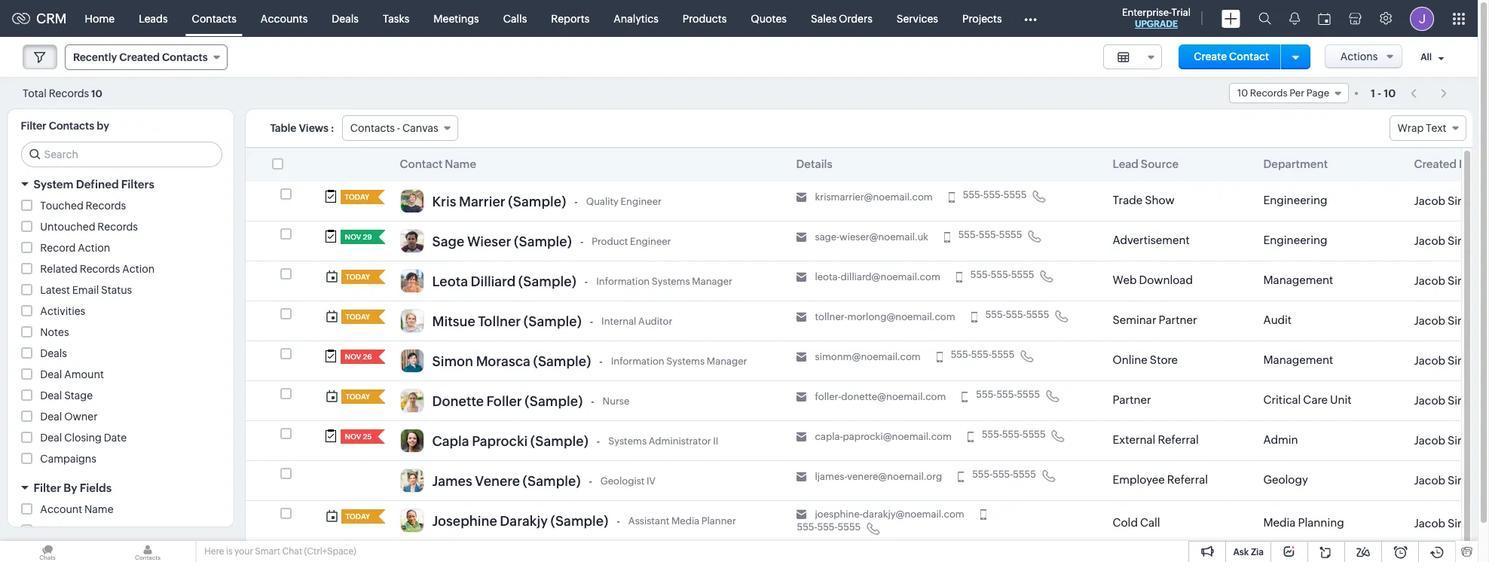 Task type: describe. For each thing, give the bounding box(es) containing it.
simon for james venere (sample)
[[1448, 474, 1482, 487]]

total
[[23, 87, 47, 99]]

icon_mobile image for kris marrier (sample)
[[949, 193, 955, 203]]

latest email status
[[40, 284, 132, 296]]

josephine darakjy (sample)
[[432, 513, 609, 529]]

555-555-5555 for josephine darakjy (sample)
[[797, 522, 861, 533]]

quality
[[586, 196, 619, 207]]

contacts down contacts link
[[162, 51, 208, 63]]

joesphine-darakjy@noemail.com link
[[815, 509, 965, 521]]

- for donette foller (sample)
[[591, 396, 595, 408]]

records for untouched
[[98, 221, 138, 233]]

seminar
[[1113, 314, 1157, 326]]

projects link
[[951, 0, 1015, 37]]

latest
[[40, 284, 70, 296]]

canvas profile image image for kris marrier (sample)
[[400, 189, 424, 213]]

stage
[[64, 390, 93, 402]]

services link
[[885, 0, 951, 37]]

media planning
[[1264, 516, 1345, 529]]

mitsue tollner (sample)
[[432, 314, 582, 329]]

(sample) for james venere (sample)
[[523, 473, 581, 489]]

by
[[97, 120, 109, 132]]

icon_mail image for donette foller (sample)
[[797, 392, 807, 403]]

contact inside create contact "button"
[[1230, 51, 1270, 63]]

0 horizontal spatial deals
[[40, 348, 67, 360]]

filter for filter contacts by
[[21, 120, 46, 132]]

unit
[[1331, 394, 1352, 406]]

is
[[226, 547, 233, 557]]

tollner-
[[815, 311, 848, 323]]

jacob for leota dilliard (sample)
[[1415, 274, 1446, 287]]

today link for leota dilliard (sample)
[[341, 270, 372, 284]]

capla-
[[815, 431, 843, 443]]

555-555-5555 for mitsue tollner (sample)
[[986, 309, 1050, 321]]

ask zia
[[1234, 547, 1264, 558]]

(sample) for simon morasca (sample)
[[533, 354, 591, 369]]

jacob for josephine darakjy (sample)
[[1415, 517, 1446, 530]]

information systems manager for simon morasca (sample)
[[611, 356, 747, 367]]

campaigns
[[40, 453, 96, 465]]

today link for donette foller (sample)
[[341, 390, 372, 404]]

simon for simon morasca (sample)
[[1448, 354, 1482, 367]]

lead
[[1113, 158, 1139, 170]]

Other Modules field
[[1015, 6, 1047, 31]]

filter for filter by fields
[[34, 482, 61, 495]]

joesphine-
[[815, 509, 863, 520]]

dilliard@noemail.com
[[841, 271, 941, 283]]

your
[[234, 547, 253, 557]]

(sample) for capla paprocki (sample)
[[531, 434, 589, 449]]

signals element
[[1281, 0, 1310, 37]]

products link
[[671, 0, 739, 37]]

web
[[1113, 274, 1137, 287]]

information systems manager for leota dilliard (sample)
[[597, 276, 733, 287]]

sales orders link
[[799, 0, 885, 37]]

today for mitsue tollner (sample)
[[346, 313, 370, 321]]

jacob simon for donette foller (sample)
[[1415, 394, 1482, 407]]

5555 for josephine darakjy (sample)
[[838, 522, 861, 533]]

jacob simon for sage wieser (sample)
[[1415, 234, 1482, 247]]

1 horizontal spatial media
[[1264, 516, 1296, 529]]

donette@noemail.com
[[842, 391, 946, 403]]

recently created contacts
[[73, 51, 208, 63]]

filters
[[121, 178, 154, 191]]

canvas profile image image for leota dilliard (sample)
[[400, 269, 424, 293]]

web download
[[1113, 274, 1193, 287]]

jacob for james venere (sample)
[[1415, 474, 1446, 487]]

tollner
[[478, 314, 521, 329]]

deal for deal stage
[[40, 390, 62, 402]]

leota dilliard (sample)
[[432, 274, 577, 290]]

0 vertical spatial action
[[78, 242, 110, 254]]

5555 for simon morasca (sample)
[[992, 349, 1015, 360]]

leota-dilliard@noemail.com link
[[815, 271, 941, 283]]

venere@noemail.org
[[848, 471, 943, 483]]

icon_mail image for mitsue tollner (sample)
[[797, 312, 807, 323]]

5555 for leota dilliard (sample)
[[1012, 269, 1035, 281]]

size image
[[1118, 51, 1130, 64]]

jacob for capla paprocki (sample)
[[1415, 434, 1446, 447]]

simon for josephine darakjy (sample)
[[1448, 517, 1482, 530]]

- for james venere (sample)
[[589, 476, 592, 488]]

(sample) for josephine darakjy (sample)
[[551, 513, 609, 529]]

sales
[[811, 12, 837, 25]]

created inside recently created contacts field
[[119, 51, 160, 63]]

morasca
[[476, 354, 531, 369]]

trial
[[1172, 7, 1191, 18]]

cold
[[1113, 516, 1138, 529]]

wrap text
[[1398, 122, 1447, 134]]

name for contact name
[[445, 158, 477, 170]]

deal stage
[[40, 390, 93, 402]]

create menu element
[[1213, 0, 1250, 37]]

projects
[[963, 12, 1002, 25]]

manager for leota dilliard (sample)
[[692, 276, 733, 287]]

crm link
[[12, 11, 67, 26]]

wrap
[[1398, 122, 1424, 134]]

online
[[1113, 354, 1148, 366]]

engineering for kris marrier (sample)
[[1264, 194, 1328, 207]]

dilliard
[[471, 274, 516, 290]]

geologist
[[601, 476, 645, 487]]

information for leota dilliard (sample)
[[597, 276, 650, 287]]

employee
[[1113, 473, 1165, 486]]

kris marrier (sample) link
[[432, 194, 566, 210]]

nov 26
[[345, 353, 372, 361]]

status
[[101, 284, 132, 296]]

joesphine-darakjy@noemail.com
[[815, 509, 965, 520]]

here
[[204, 547, 224, 557]]

management for simon morasca (sample)
[[1264, 354, 1334, 366]]

donette foller (sample)
[[432, 394, 583, 409]]

Contacts - Canvas field
[[342, 115, 458, 141]]

icon_mail image for josephine darakjy (sample)
[[797, 510, 807, 521]]

untouched records
[[40, 221, 138, 233]]

name for account name
[[84, 504, 113, 516]]

2 vertical spatial systems
[[609, 436, 647, 447]]

tollner-morlong@noemail.com
[[815, 311, 956, 323]]

simon for sage wieser (sample)
[[1448, 234, 1482, 247]]

lead source
[[1113, 158, 1179, 170]]

enterprise-
[[1123, 7, 1172, 18]]

simon for mitsue tollner (sample)
[[1448, 314, 1482, 327]]

10 for 1 - 10
[[1384, 87, 1396, 99]]

systems for simon morasca (sample)
[[667, 356, 705, 367]]

store
[[1150, 354, 1178, 366]]

deal for deal owner
[[40, 411, 62, 423]]

seminar partner
[[1113, 314, 1198, 326]]

systems administrator ii
[[609, 436, 719, 447]]

sage-wieser@noemail.uk
[[815, 231, 929, 243]]

profile image
[[1411, 6, 1435, 31]]

zia
[[1251, 547, 1264, 558]]

sage wieser (sample) link
[[432, 234, 572, 250]]

jacob simon for simon morasca (sample)
[[1415, 354, 1482, 367]]

system
[[34, 178, 73, 191]]

referral for capla paprocki (sample)
[[1158, 434, 1199, 446]]

icon_mail image for simon morasca (sample)
[[797, 352, 807, 363]]

canvas profile image image for james venere (sample)
[[400, 469, 424, 493]]

assistant media planner
[[629, 516, 736, 527]]

record action
[[40, 242, 110, 254]]

today link for mitsue tollner (sample)
[[341, 310, 372, 324]]

5555 for donette foller (sample)
[[1017, 389, 1041, 400]]

simon for donette foller (sample)
[[1448, 394, 1482, 407]]

planner
[[702, 516, 736, 527]]

simon for capla paprocki (sample)
[[1448, 434, 1482, 447]]

1 vertical spatial contact
[[400, 158, 443, 170]]

krismarrier@noemail.com
[[815, 192, 933, 203]]

1 horizontal spatial deals
[[332, 12, 359, 25]]

leads link
[[127, 0, 180, 37]]

10 inside field
[[1238, 87, 1249, 99]]

simonm@noemail.com link
[[815, 351, 921, 363]]

nov for sage
[[345, 233, 361, 241]]

tasks link
[[371, 0, 422, 37]]

(sample) for kris marrier (sample)
[[508, 194, 566, 210]]

today for kris marrier (sample)
[[345, 193, 370, 201]]

10 Records Per Page field
[[1230, 83, 1350, 103]]

chat
[[282, 547, 302, 557]]

foller-donette@noemail.com
[[815, 391, 946, 403]]

10 for total records 10
[[91, 88, 102, 99]]

leota-dilliard@noemail.com
[[815, 271, 941, 283]]

analytics
[[614, 12, 659, 25]]

contacts image
[[100, 541, 195, 562]]

reports
[[551, 12, 590, 25]]

ljames-venere@noemail.org link
[[815, 471, 943, 483]]

date
[[104, 432, 127, 444]]



Task type: vqa. For each thing, say whether or not it's contained in the screenshot.


Task type: locate. For each thing, give the bounding box(es) containing it.
nov 29
[[345, 233, 372, 241]]

simon
[[1448, 194, 1482, 207], [1448, 234, 1482, 247], [1448, 274, 1482, 287], [1448, 314, 1482, 327], [432, 354, 474, 369], [1448, 354, 1482, 367], [1448, 394, 1482, 407], [1448, 434, 1482, 447], [1448, 474, 1482, 487], [1448, 517, 1482, 530]]

profile element
[[1402, 0, 1444, 37]]

by
[[1460, 158, 1473, 170], [64, 482, 77, 495]]

created down the leads
[[119, 51, 160, 63]]

today for leota dilliard (sample)
[[346, 273, 370, 281]]

jacob for kris marrier (sample)
[[1415, 194, 1446, 207]]

- for capla paprocki (sample)
[[597, 436, 600, 448]]

manager for simon morasca (sample)
[[707, 356, 747, 367]]

canvas profile image image left kris
[[400, 189, 424, 213]]

media left planner
[[672, 516, 700, 527]]

source
[[1141, 158, 1179, 170]]

nov 26 link
[[340, 350, 372, 364]]

8 jacob from the top
[[1415, 474, 1446, 487]]

sage
[[432, 234, 465, 250]]

icon_mail image left leota-
[[797, 273, 807, 283]]

jacob simon for capla paprocki (sample)
[[1415, 434, 1482, 447]]

today link up "nov 26" link
[[341, 310, 372, 324]]

0 vertical spatial referral
[[1158, 434, 1199, 446]]

management up audit
[[1264, 274, 1334, 287]]

(sample) inside the mitsue tollner (sample) link
[[524, 314, 582, 329]]

management for leota dilliard (sample)
[[1264, 274, 1334, 287]]

1 icon_mail image from the top
[[797, 193, 807, 203]]

record
[[40, 242, 76, 254]]

partner down online
[[1113, 394, 1152, 406]]

0 vertical spatial nov
[[345, 233, 361, 241]]

department
[[1264, 158, 1329, 170]]

management up critical care unit
[[1264, 354, 1334, 366]]

icon_mail image down details
[[797, 193, 807, 203]]

today link down nov 29 link
[[341, 270, 372, 284]]

2 vertical spatial nov
[[345, 433, 361, 441]]

name up kris
[[445, 158, 477, 170]]

calendar image
[[1319, 12, 1331, 25]]

leota-
[[815, 271, 841, 283]]

2 management from the top
[[1264, 354, 1334, 366]]

icon_mail image for capla paprocki (sample)
[[797, 432, 807, 443]]

critical care unit
[[1264, 394, 1352, 406]]

2 deal from the top
[[40, 390, 62, 402]]

555-555-5555 for donette foller (sample)
[[977, 389, 1041, 400]]

simonm@noemail.com
[[815, 351, 921, 363]]

1 vertical spatial filter
[[34, 482, 61, 495]]

audit
[[1264, 314, 1292, 326]]

today link
[[340, 190, 371, 204], [341, 270, 372, 284], [341, 310, 372, 324], [341, 390, 372, 404], [341, 510, 372, 524]]

jacob for sage wieser (sample)
[[1415, 234, 1446, 247]]

engineer for kris marrier (sample)
[[621, 196, 662, 207]]

canvas profile image image left sage
[[400, 229, 424, 253]]

1 vertical spatial by
[[64, 482, 77, 495]]

2 canvas profile image image from the top
[[400, 229, 424, 253]]

filter by fields
[[34, 482, 112, 495]]

(sample) up sage wieser (sample)
[[508, 194, 566, 210]]

(sample) right the dilliard
[[519, 274, 577, 290]]

nov 25
[[345, 433, 372, 441]]

icon_mail image for leota dilliard (sample)
[[797, 273, 807, 283]]

calls
[[503, 12, 527, 25]]

contact
[[1230, 51, 1270, 63], [400, 158, 443, 170]]

- for simon morasca (sample)
[[600, 356, 603, 368]]

4 jacob simon from the top
[[1415, 314, 1482, 327]]

1 deal from the top
[[40, 369, 62, 381]]

(sample) right wieser
[[514, 234, 572, 250]]

0 horizontal spatial assistant
[[40, 525, 85, 537]]

1 horizontal spatial action
[[122, 263, 155, 275]]

darakjy@noemail.com
[[863, 509, 965, 520]]

(sample) right morasca
[[533, 354, 591, 369]]

icon_mail image left 'simonm@noemail.com' link
[[797, 352, 807, 363]]

2 horizontal spatial 10
[[1384, 87, 1396, 99]]

contacts right :
[[350, 122, 395, 134]]

products
[[683, 12, 727, 25]]

(sample) inside james venere (sample) link
[[523, 473, 581, 489]]

systems down auditor
[[667, 356, 705, 367]]

jacob for donette foller (sample)
[[1415, 394, 1446, 407]]

today up nov 29 link
[[345, 193, 370, 201]]

(sample) inside josephine darakjy (sample) "link"
[[551, 513, 609, 529]]

wieser@noemail.uk
[[840, 231, 929, 243]]

1 horizontal spatial by
[[1460, 158, 1473, 170]]

ii
[[713, 436, 719, 447]]

nov for capla
[[345, 433, 361, 441]]

kris marrier (sample)
[[432, 194, 566, 210]]

systems up auditor
[[652, 276, 690, 287]]

555-555-5555 for james venere (sample)
[[973, 469, 1037, 480]]

5555 for kris marrier (sample)
[[1004, 189, 1027, 201]]

2 icon_mail image from the top
[[797, 233, 807, 243]]

1 - 10
[[1371, 87, 1396, 99]]

0 vertical spatial created
[[119, 51, 160, 63]]

canvas profile image image left the mitsue
[[400, 309, 424, 333]]

canvas profile image image
[[400, 189, 424, 213], [400, 229, 424, 253], [400, 269, 424, 293], [400, 309, 424, 333], [400, 349, 424, 373], [400, 389, 424, 413], [400, 429, 424, 453], [400, 469, 424, 493], [400, 509, 424, 533]]

records up filter contacts by
[[49, 87, 89, 99]]

canvas profile image image left donette
[[400, 389, 424, 413]]

planning
[[1299, 516, 1345, 529]]

2 jacob from the top
[[1415, 234, 1446, 247]]

- for kris marrier (sample)
[[575, 196, 578, 208]]

engineer right the product
[[630, 236, 671, 247]]

7 canvas profile image image from the top
[[400, 429, 424, 453]]

(sample) right paprocki
[[531, 434, 589, 449]]

10 up by
[[91, 88, 102, 99]]

deal down the deal stage
[[40, 411, 62, 423]]

0 horizontal spatial partner
[[1113, 394, 1152, 406]]

contacts left by
[[49, 120, 94, 132]]

table views :
[[270, 122, 335, 134]]

0 horizontal spatial 10
[[91, 88, 102, 99]]

canvas profile image image for josephine darakjy (sample)
[[400, 509, 424, 533]]

critical
[[1264, 394, 1302, 406]]

1 horizontal spatial 10
[[1238, 87, 1249, 99]]

today up (ctrl+space)
[[346, 513, 370, 521]]

5 jacob from the top
[[1415, 354, 1446, 367]]

1 vertical spatial engineer
[[630, 236, 671, 247]]

management
[[1264, 274, 1334, 287], [1264, 354, 1334, 366]]

simon for leota dilliard (sample)
[[1448, 274, 1482, 287]]

engineer
[[621, 196, 662, 207], [630, 236, 671, 247]]

canvas profile image image for sage wieser (sample)
[[400, 229, 424, 253]]

10 records per page
[[1238, 87, 1330, 99]]

1 vertical spatial action
[[122, 263, 155, 275]]

9 jacob from the top
[[1415, 517, 1446, 530]]

555-555-5555 for leota dilliard (sample)
[[971, 269, 1035, 281]]

referral right employee
[[1168, 473, 1209, 486]]

leota
[[432, 274, 468, 290]]

Search text field
[[21, 142, 221, 167]]

10 down create contact "button"
[[1238, 87, 1249, 99]]

engineer for sage wieser (sample)
[[630, 236, 671, 247]]

related records action
[[40, 263, 155, 275]]

information systems manager up auditor
[[597, 276, 733, 287]]

search element
[[1250, 0, 1281, 37]]

0 horizontal spatial media
[[672, 516, 700, 527]]

trade
[[1113, 194, 1143, 207]]

nov for simon
[[345, 353, 361, 361]]

8 canvas profile image image from the top
[[400, 469, 424, 493]]

deal up the deal stage
[[40, 369, 62, 381]]

6 jacob from the top
[[1415, 394, 1446, 407]]

- for josephine darakjy (sample)
[[617, 516, 620, 528]]

contact right create
[[1230, 51, 1270, 63]]

icon_mail image
[[797, 193, 807, 203], [797, 233, 807, 243], [797, 273, 807, 283], [797, 312, 807, 323], [797, 352, 807, 363], [797, 392, 807, 403], [797, 432, 807, 443], [797, 472, 807, 483], [797, 510, 807, 521]]

name down fields
[[84, 504, 113, 516]]

5555
[[1004, 189, 1027, 201], [1000, 229, 1023, 241], [1012, 269, 1035, 281], [1027, 309, 1050, 321], [992, 349, 1015, 360], [1017, 389, 1041, 400], [1023, 429, 1046, 440], [1014, 469, 1037, 480], [838, 522, 861, 533]]

details
[[797, 158, 833, 170]]

(sample) inside capla paprocki (sample) link
[[531, 434, 589, 449]]

records up latest email status
[[80, 263, 120, 275]]

icon_mobile image for simon morasca (sample)
[[937, 352, 943, 363]]

0 vertical spatial filter
[[21, 120, 46, 132]]

0 horizontal spatial name
[[84, 504, 113, 516]]

1 vertical spatial management
[[1264, 354, 1334, 366]]

donette
[[432, 394, 484, 409]]

0 vertical spatial partner
[[1159, 314, 1198, 326]]

assistant down iv
[[629, 516, 670, 527]]

(sample) inside kris marrier (sample) link
[[508, 194, 566, 210]]

canvas profile image image right the 26
[[400, 349, 424, 373]]

jacob simon for leota dilliard (sample)
[[1415, 274, 1482, 287]]

referral for james venere (sample)
[[1168, 473, 1209, 486]]

home link
[[73, 0, 127, 37]]

darakjy
[[500, 513, 548, 529]]

10 inside total records 10
[[91, 88, 102, 99]]

555-555-5555 for simon morasca (sample)
[[951, 349, 1015, 360]]

0 vertical spatial management
[[1264, 274, 1334, 287]]

10 right 1
[[1384, 87, 1396, 99]]

information up internal
[[597, 276, 650, 287]]

icon_mail image for kris marrier (sample)
[[797, 193, 807, 203]]

1 canvas profile image image from the top
[[400, 189, 424, 213]]

foller-donette@noemail.com link
[[815, 391, 946, 403]]

icon_mobile image
[[949, 193, 955, 203], [944, 233, 951, 243], [957, 273, 963, 283], [972, 312, 978, 323], [937, 352, 943, 363], [962, 392, 968, 403], [968, 432, 974, 443], [958, 472, 964, 483], [981, 510, 987, 521]]

1 vertical spatial created
[[1415, 158, 1457, 170]]

555-555-5555 for kris marrier (sample)
[[963, 189, 1027, 201]]

1
[[1371, 87, 1376, 99]]

4 icon_mail image from the top
[[797, 312, 807, 323]]

Wrap Text field
[[1390, 115, 1467, 141]]

today link up (ctrl+space)
[[341, 510, 372, 524]]

deal up campaigns
[[40, 432, 62, 444]]

records for touched
[[86, 200, 126, 212]]

2 jacob simon from the top
[[1415, 234, 1482, 247]]

5555 for mitsue tollner (sample)
[[1027, 309, 1050, 321]]

0 vertical spatial manager
[[692, 276, 733, 287]]

sage-wieser@noemail.uk link
[[815, 231, 929, 243]]

actions
[[1341, 51, 1378, 63]]

icon_mail image left capla-
[[797, 432, 807, 443]]

wieser
[[467, 234, 512, 250]]

josephine
[[432, 513, 498, 529]]

3 nov from the top
[[345, 433, 361, 441]]

ask
[[1234, 547, 1250, 558]]

1 vertical spatial information systems manager
[[611, 356, 747, 367]]

signals image
[[1290, 12, 1301, 25]]

records left per
[[1251, 87, 1288, 99]]

canvas profile image image for donette foller (sample)
[[400, 389, 424, 413]]

information for simon morasca (sample)
[[611, 356, 665, 367]]

records down defined
[[86, 200, 126, 212]]

deal for deal closing date
[[40, 432, 62, 444]]

- inside contacts - canvas field
[[397, 122, 400, 134]]

1 horizontal spatial contact
[[1230, 51, 1270, 63]]

icon_mail image left ljames-
[[797, 472, 807, 483]]

canvas profile image image left josephine
[[400, 509, 424, 533]]

by for created
[[1460, 158, 1473, 170]]

canvas profile image image left capla
[[400, 429, 424, 453]]

deal left stage
[[40, 390, 62, 402]]

nov left 29
[[345, 233, 361, 241]]

ljames-
[[815, 471, 848, 483]]

0 horizontal spatial action
[[78, 242, 110, 254]]

by inside dropdown button
[[64, 482, 77, 495]]

create menu image
[[1222, 9, 1241, 28]]

assistant for assistant
[[40, 525, 85, 537]]

today up 'nov 26'
[[346, 313, 370, 321]]

all
[[1421, 52, 1433, 63]]

canvas
[[403, 122, 438, 134]]

today for josephine darakjy (sample)
[[346, 513, 370, 521]]

engineering for sage wieser (sample)
[[1264, 234, 1328, 247]]

0 vertical spatial name
[[445, 158, 477, 170]]

0 vertical spatial contact
[[1230, 51, 1270, 63]]

1 vertical spatial manager
[[707, 356, 747, 367]]

5 canvas profile image image from the top
[[400, 349, 424, 373]]

7 jacob from the top
[[1415, 434, 1446, 447]]

donette foller (sample) link
[[432, 394, 583, 410]]

foller
[[487, 394, 522, 409]]

information systems manager down auditor
[[611, 356, 747, 367]]

by up account name
[[64, 482, 77, 495]]

1 engineering from the top
[[1264, 194, 1328, 207]]

canvas profile image image for mitsue tollner (sample)
[[400, 309, 424, 333]]

26
[[363, 353, 372, 361]]

3 deal from the top
[[40, 411, 62, 423]]

2 nov from the top
[[345, 353, 361, 361]]

3 icon_mail image from the top
[[797, 273, 807, 283]]

10
[[1384, 87, 1396, 99], [1238, 87, 1249, 99], [91, 88, 102, 99]]

(ctrl+space)
[[304, 547, 356, 557]]

1 horizontal spatial partner
[[1159, 314, 1198, 326]]

nov 29 link
[[340, 230, 372, 244]]

1 management from the top
[[1264, 274, 1334, 287]]

today up 'nov 25' on the bottom
[[346, 393, 370, 401]]

navigation
[[1404, 82, 1456, 104]]

1 vertical spatial systems
[[667, 356, 705, 367]]

1 vertical spatial engineering
[[1264, 234, 1328, 247]]

records inside field
[[1251, 87, 1288, 99]]

(sample) inside leota dilliard (sample) link
[[519, 274, 577, 290]]

icon_mail image for james venere (sample)
[[797, 472, 807, 483]]

filter down total on the top left of the page
[[21, 120, 46, 132]]

(sample) for sage wieser (sample)
[[514, 234, 572, 250]]

simon morasca (sample) link
[[432, 354, 591, 370]]

assistant down 'account'
[[40, 525, 85, 537]]

amount
[[64, 369, 104, 381]]

mitsue tollner (sample) link
[[432, 314, 582, 330]]

by for filter
[[64, 482, 77, 495]]

today link down "nov 26" link
[[341, 390, 372, 404]]

1 horizontal spatial created
[[1415, 158, 1457, 170]]

created down text
[[1415, 158, 1457, 170]]

6 jacob simon from the top
[[1415, 394, 1482, 407]]

icon_mail image left "sage-"
[[797, 233, 807, 243]]

0 vertical spatial information systems manager
[[597, 276, 733, 287]]

create contact button
[[1179, 44, 1285, 69]]

7 jacob simon from the top
[[1415, 434, 1482, 447]]

systems up geologist iv
[[609, 436, 647, 447]]

5 jacob simon from the top
[[1415, 354, 1482, 367]]

- for sage wieser (sample)
[[580, 236, 584, 248]]

4 canvas profile image image from the top
[[400, 309, 424, 333]]

9 canvas profile image image from the top
[[400, 509, 424, 533]]

3 jacob simon from the top
[[1415, 274, 1482, 287]]

engineer right quality
[[621, 196, 662, 207]]

4 jacob from the top
[[1415, 314, 1446, 327]]

0 vertical spatial deals
[[332, 12, 359, 25]]

online store
[[1113, 354, 1178, 366]]

1 jacob simon from the top
[[1415, 194, 1482, 207]]

5555 for james venere (sample)
[[1014, 469, 1037, 480]]

contacts right the leads
[[192, 12, 237, 25]]

8 jacob simon from the top
[[1415, 474, 1482, 487]]

0 vertical spatial systems
[[652, 276, 690, 287]]

1 nov from the top
[[345, 233, 361, 241]]

(sample) inside 'donette foller (sample)' link
[[525, 394, 583, 409]]

deal owner
[[40, 411, 98, 423]]

capla paprocki (sample)
[[432, 434, 589, 449]]

today link for kris marrier (sample)
[[340, 190, 371, 204]]

nov 25 link
[[340, 430, 372, 444]]

partner
[[1159, 314, 1198, 326], [1113, 394, 1152, 406]]

6 canvas profile image image from the top
[[400, 389, 424, 413]]

tollner-morlong@noemail.com link
[[815, 311, 956, 323]]

filter up 'account'
[[34, 482, 61, 495]]

1 vertical spatial partner
[[1113, 394, 1152, 406]]

information down internal auditor
[[611, 356, 665, 367]]

6 icon_mail image from the top
[[797, 392, 807, 403]]

1 horizontal spatial assistant
[[629, 516, 670, 527]]

admin
[[1264, 434, 1299, 446]]

1 jacob from the top
[[1415, 194, 1446, 207]]

(sample) for mitsue tollner (sample)
[[524, 314, 582, 329]]

today down nov 29
[[346, 273, 370, 281]]

upgrade
[[1135, 19, 1178, 29]]

0 vertical spatial information
[[597, 276, 650, 287]]

1 vertical spatial nov
[[345, 353, 361, 361]]

engineering
[[1264, 194, 1328, 207], [1264, 234, 1328, 247]]

(sample) right darakjy
[[551, 513, 609, 529]]

(sample) right foller
[[525, 394, 583, 409]]

jacob simon for mitsue tollner (sample)
[[1415, 314, 1482, 327]]

icon_mail image left joesphine-
[[797, 510, 807, 521]]

icon_mail image left tollner-
[[797, 312, 807, 323]]

deal for deal amount
[[40, 369, 62, 381]]

enterprise-trial upgrade
[[1123, 7, 1191, 29]]

0 horizontal spatial contact
[[400, 158, 443, 170]]

(sample) up darakjy
[[523, 473, 581, 489]]

9 icon_mail image from the top
[[797, 510, 807, 521]]

canvas profile image image left the leota
[[400, 269, 424, 293]]

referral up the employee referral
[[1158, 434, 1199, 446]]

nurse
[[603, 396, 630, 407]]

None field
[[1103, 44, 1162, 69]]

simon for kris marrier (sample)
[[1448, 194, 1482, 207]]

jacob simon for josephine darakjy (sample)
[[1415, 517, 1482, 530]]

2 engineering from the top
[[1264, 234, 1328, 247]]

(sample) inside simon morasca (sample) link
[[533, 354, 591, 369]]

4 deal from the top
[[40, 432, 62, 444]]

action up related records action
[[78, 242, 110, 254]]

per
[[1290, 87, 1305, 99]]

icon_mail image left foller-
[[797, 392, 807, 403]]

partner down download
[[1159, 314, 1198, 326]]

today link up nov 29 link
[[340, 190, 371, 204]]

james venere (sample) link
[[432, 473, 581, 490]]

jacob simon for kris marrier (sample)
[[1415, 194, 1482, 207]]

canvas profile image image left the james
[[400, 469, 424, 493]]

0 vertical spatial by
[[1460, 158, 1473, 170]]

1 horizontal spatial name
[[445, 158, 477, 170]]

1 vertical spatial information
[[611, 356, 665, 367]]

0 vertical spatial engineering
[[1264, 194, 1328, 207]]

deals down notes
[[40, 348, 67, 360]]

Recently Created Contacts field
[[65, 44, 227, 70]]

tasks
[[383, 12, 410, 25]]

canvas profile image image for capla paprocki (sample)
[[400, 429, 424, 453]]

media up zia at the right
[[1264, 516, 1296, 529]]

5 icon_mail image from the top
[[797, 352, 807, 363]]

records down touched records
[[98, 221, 138, 233]]

search image
[[1259, 12, 1272, 25]]

iv
[[647, 476, 656, 487]]

analytics link
[[602, 0, 671, 37]]

7 icon_mail image from the top
[[797, 432, 807, 443]]

9 jacob simon from the top
[[1415, 517, 1482, 530]]

today for donette foller (sample)
[[346, 393, 370, 401]]

- for mitsue tollner (sample)
[[590, 316, 593, 328]]

create contact
[[1195, 51, 1270, 63]]

deals left 'tasks' link
[[332, 12, 359, 25]]

1 vertical spatial referral
[[1168, 473, 1209, 486]]

3 jacob from the top
[[1415, 274, 1446, 287]]

nov
[[345, 233, 361, 241], [345, 353, 361, 361], [345, 433, 361, 441]]

3 canvas profile image image from the top
[[400, 269, 424, 293]]

(sample) for leota dilliard (sample)
[[519, 274, 577, 290]]

(sample) for donette foller (sample)
[[525, 394, 583, 409]]

krismarrier@noemail.com link
[[815, 192, 933, 204]]

icon_mobile image for leota dilliard (sample)
[[957, 273, 963, 283]]

by down wrap text field
[[1460, 158, 1473, 170]]

jacob simon for james venere (sample)
[[1415, 474, 1482, 487]]

- for leota dilliard (sample)
[[585, 276, 588, 288]]

contact down canvas
[[400, 158, 443, 170]]

25
[[363, 433, 372, 441]]

0 horizontal spatial created
[[119, 51, 160, 63]]

jacob for mitsue tollner (sample)
[[1415, 314, 1446, 327]]

0 horizontal spatial by
[[64, 482, 77, 495]]

action up status in the left of the page
[[122, 263, 155, 275]]

chats image
[[0, 541, 95, 562]]

nov left the 26
[[345, 353, 361, 361]]

geology
[[1264, 473, 1309, 486]]

(sample) inside sage wieser (sample) link
[[514, 234, 572, 250]]

icon_mobile image for mitsue tollner (sample)
[[972, 312, 978, 323]]

nov left the 25
[[345, 433, 361, 441]]

records for related
[[80, 263, 120, 275]]

records for 10
[[1251, 87, 1288, 99]]

icon_mobile image for josephine darakjy (sample)
[[981, 510, 987, 521]]

filter inside dropdown button
[[34, 482, 61, 495]]

account name
[[40, 504, 113, 516]]

owner
[[64, 411, 98, 423]]

0 vertical spatial engineer
[[621, 196, 662, 207]]

capla-paprocki@noemail.com link
[[815, 431, 952, 443]]

assistant for assistant media planner
[[629, 516, 670, 527]]

josephine darakjy (sample) link
[[432, 513, 609, 530]]

8 icon_mail image from the top
[[797, 472, 807, 483]]

1 vertical spatial deals
[[40, 348, 67, 360]]

1 vertical spatial name
[[84, 504, 113, 516]]

(sample) right the tollner at the bottom of page
[[524, 314, 582, 329]]



